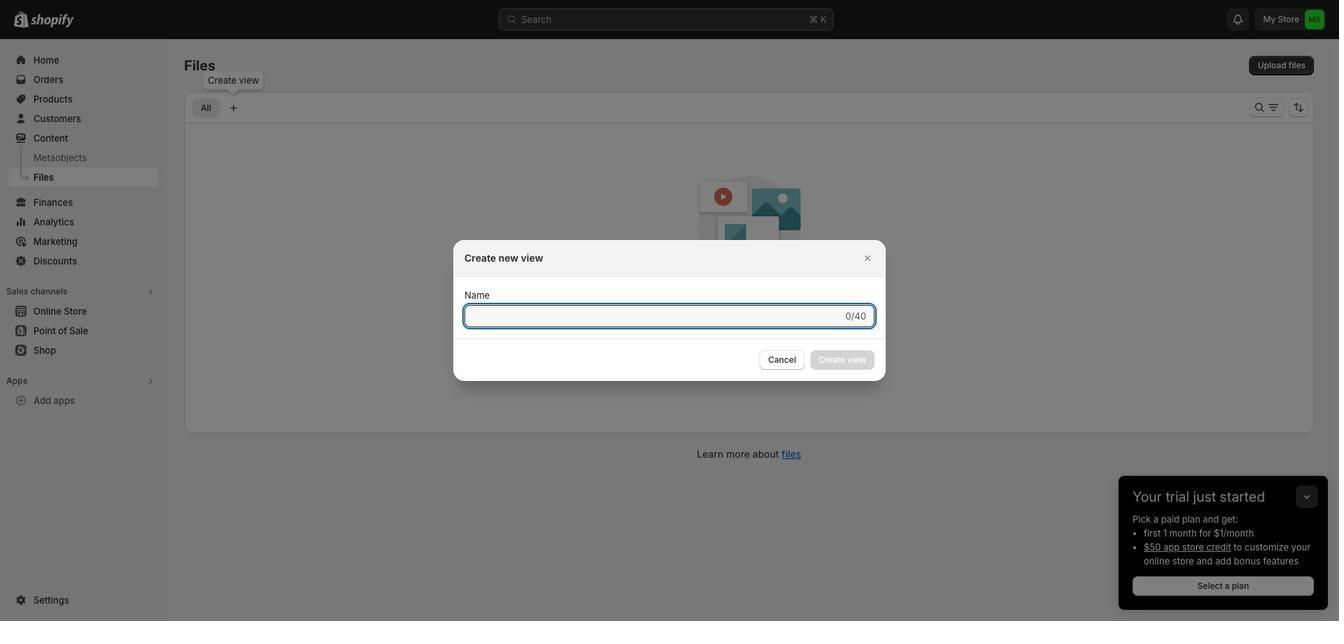 Task type: vqa. For each thing, say whether or not it's contained in the screenshot.
0.00 text box
no



Task type: locate. For each thing, give the bounding box(es) containing it.
None text field
[[465, 305, 843, 327]]

shopify image
[[31, 14, 74, 28]]

dialog
[[0, 240, 1340, 381]]



